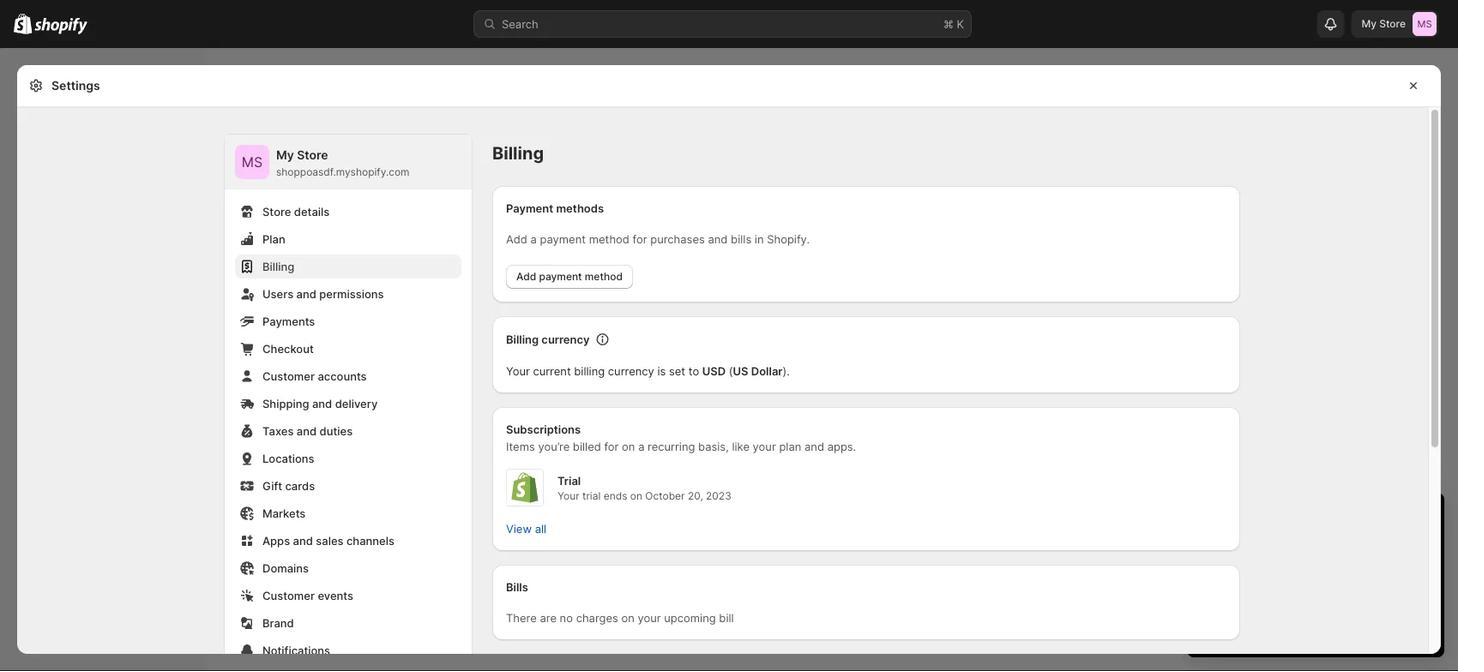 Task type: describe. For each thing, give the bounding box(es) containing it.
apps.
[[827, 440, 856, 453]]

2 vertical spatial billing
[[506, 333, 539, 346]]

channels
[[346, 534, 394, 548]]

ends
[[604, 490, 627, 503]]

and inside taxes and duties "link"
[[297, 425, 317, 438]]

there are no charges on your upcoming bill
[[506, 612, 734, 625]]

add
[[1305, 591, 1326, 604]]

store for my store
[[1379, 18, 1406, 30]]

recurring
[[648, 440, 695, 453]]

online
[[1218, 591, 1249, 604]]

method inside "button"
[[585, 271, 623, 283]]

users and permissions link
[[235, 282, 461, 306]]

apps and sales channels
[[262, 534, 394, 548]]

my store
[[1362, 18, 1406, 30]]

my store image inside shop settings menu element
[[235, 145, 269, 179]]

store details
[[262, 205, 330, 218]]

2 days left in your trial
[[1204, 508, 1384, 529]]

domains
[[262, 562, 309, 575]]

shop settings menu element
[[225, 135, 472, 672]]

accounts
[[318, 370, 367, 383]]

ms button
[[235, 145, 269, 179]]

bonus
[[1329, 591, 1361, 604]]

view
[[506, 522, 532, 536]]

plan inside 2 days left in your trial element
[[1292, 539, 1314, 553]]

2 days left in your trial button
[[1187, 493, 1444, 529]]

for for billed
[[604, 440, 619, 453]]

left
[[1263, 508, 1289, 529]]

add a payment method for purchases and bills in shopify.
[[506, 232, 810, 246]]

app
[[1242, 574, 1262, 587]]

20,
[[688, 490, 703, 503]]

bills
[[506, 581, 528, 594]]

current
[[533, 365, 571, 378]]

).
[[783, 365, 790, 378]]

is
[[657, 365, 666, 378]]

and inside 'subscriptions items you're billed for on a recurring basis, like your plan and apps.'
[[804, 440, 824, 453]]

⌘ k
[[943, 17, 964, 30]]

shopify.
[[767, 232, 810, 246]]

$50
[[1218, 574, 1239, 587]]

add payment method button
[[506, 265, 633, 289]]

your inside 'subscriptions items you're billed for on a recurring basis, like your plan and apps.'
[[753, 440, 776, 453]]

3
[[1242, 557, 1249, 570]]

gift
[[262, 479, 282, 493]]

billing
[[574, 365, 605, 378]]

0 horizontal spatial your
[[506, 365, 530, 378]]

bill
[[719, 612, 734, 625]]

you're
[[538, 440, 570, 453]]

shipping and delivery
[[262, 397, 378, 410]]

shopify image
[[14, 13, 32, 34]]

your inside trial your trial ends on october 20, 2023
[[557, 490, 579, 503]]

and inside 'apps and sales channels' link
[[293, 534, 313, 548]]

1 horizontal spatial to
[[1243, 539, 1254, 553]]

add for add a payment method for purchases and bills in shopify.
[[506, 232, 527, 246]]

trial inside trial your trial ends on october 20, 2023
[[582, 490, 601, 503]]

first
[[1218, 557, 1239, 570]]

(
[[729, 365, 733, 378]]

2 days left in your trial element
[[1187, 538, 1444, 658]]

billing currency
[[506, 333, 590, 346]]

set
[[669, 365, 685, 378]]

purchases
[[650, 232, 705, 246]]

events
[[318, 589, 353, 603]]

payments link
[[235, 310, 461, 334]]

your current billing currency is set to usd ( us dollar ).
[[506, 365, 790, 378]]

there
[[506, 612, 537, 625]]

markets link
[[235, 502, 461, 526]]

users and permissions
[[262, 287, 384, 301]]

shopify logo image
[[509, 473, 540, 503]]

months
[[1252, 557, 1291, 570]]

billed
[[573, 440, 601, 453]]

like
[[732, 440, 750, 453]]

usd
[[702, 365, 726, 378]]

billing link
[[235, 255, 461, 279]]

shipping
[[262, 397, 309, 410]]

for for method
[[633, 232, 647, 246]]

view all
[[506, 522, 546, 536]]

customer events
[[262, 589, 353, 603]]

gift cards link
[[235, 474, 461, 498]]

shoppoasdf.myshopify.com
[[276, 166, 410, 178]]

store for my store shoppoasdf.myshopify.com
[[297, 148, 328, 163]]

locations link
[[235, 447, 461, 471]]

paid
[[1266, 539, 1289, 553]]

cards
[[285, 479, 315, 493]]

upcoming
[[664, 612, 716, 625]]

duties
[[320, 425, 353, 438]]

and inside shipping and delivery link
[[312, 397, 332, 410]]

$50 app store credit
[[1218, 574, 1325, 587]]

customer accounts
[[262, 370, 367, 383]]

store details link
[[235, 200, 461, 224]]

on inside 'subscriptions items you're billed for on a recurring basis, like your plan and apps.'
[[622, 440, 635, 453]]

get:
[[1340, 539, 1361, 553]]

notifications link
[[235, 639, 461, 663]]

taxes and duties link
[[235, 419, 461, 443]]

charges
[[576, 612, 618, 625]]

and inside users and permissions 'link'
[[296, 287, 316, 301]]

my for my store shoppoasdf.myshopify.com
[[276, 148, 294, 163]]

subscriptions
[[506, 423, 581, 436]]

features
[[1364, 591, 1408, 604]]

and left bills
[[708, 232, 728, 246]]

brand
[[262, 617, 294, 630]]

0 vertical spatial store
[[1265, 574, 1292, 587]]

domains link
[[235, 557, 461, 581]]

and inside the to customize your online store and add bonus features
[[1283, 591, 1302, 604]]

bills
[[731, 232, 751, 246]]

payment
[[506, 202, 553, 215]]

0 vertical spatial currency
[[541, 333, 590, 346]]

k
[[957, 17, 964, 30]]



Task type: locate. For each thing, give the bounding box(es) containing it.
1 horizontal spatial store
[[297, 148, 328, 163]]

credit
[[1295, 574, 1325, 587]]

trial up get:
[[1354, 508, 1384, 529]]

my store shoppoasdf.myshopify.com
[[276, 148, 410, 178]]

method down the 'add a payment method for purchases and bills in shopify.'
[[585, 271, 623, 283]]

taxes and duties
[[262, 425, 353, 438]]

add inside 'add payment method' "button"
[[516, 271, 536, 283]]

method down methods
[[589, 232, 629, 246]]

and down the "customer accounts"
[[312, 397, 332, 410]]

1 vertical spatial store
[[297, 148, 328, 163]]

trial your trial ends on october 20, 2023
[[557, 474, 731, 503]]

a inside 2 days left in your trial element
[[1257, 539, 1263, 553]]

0 vertical spatial to
[[688, 365, 699, 378]]

0 vertical spatial on
[[622, 440, 635, 453]]

my for my store
[[1362, 18, 1377, 30]]

0 vertical spatial add
[[506, 232, 527, 246]]

to
[[688, 365, 699, 378], [1243, 539, 1254, 553], [1328, 574, 1339, 587]]

2 vertical spatial for
[[1295, 557, 1309, 570]]

1 vertical spatial my store image
[[235, 145, 269, 179]]

2 vertical spatial store
[[262, 205, 291, 218]]

add
[[506, 232, 527, 246], [516, 271, 536, 283]]

notifications
[[262, 644, 330, 657]]

your inside dropdown button
[[1313, 508, 1349, 529]]

0 vertical spatial my store image
[[1413, 12, 1437, 36]]

on for october
[[630, 490, 642, 503]]

1 vertical spatial trial
[[1354, 508, 1384, 529]]

your up get:
[[1313, 508, 1349, 529]]

for left purchases
[[633, 232, 647, 246]]

payment
[[540, 232, 586, 246], [539, 271, 582, 283]]

brand link
[[235, 612, 461, 636]]

us
[[733, 365, 748, 378]]

1 vertical spatial my
[[276, 148, 294, 163]]

on for your
[[621, 612, 635, 625]]

a left paid
[[1257, 539, 1263, 553]]

billing up users on the left of page
[[262, 260, 294, 273]]

settings dialog
[[17, 65, 1441, 672]]

on right the billed
[[622, 440, 635, 453]]

payments
[[262, 315, 315, 328]]

on right ends
[[630, 490, 642, 503]]

delivery
[[335, 397, 378, 410]]

for right the billed
[[604, 440, 619, 453]]

permissions
[[319, 287, 384, 301]]

0 vertical spatial in
[[755, 232, 764, 246]]

1 vertical spatial to
[[1243, 539, 1254, 553]]

1 vertical spatial customer
[[262, 589, 315, 603]]

your down trial
[[557, 490, 579, 503]]

$1/month
[[1312, 557, 1362, 570]]

items
[[506, 440, 535, 453]]

0 horizontal spatial plan
[[779, 440, 801, 453]]

customer
[[262, 370, 315, 383], [262, 589, 315, 603]]

0 horizontal spatial in
[[755, 232, 764, 246]]

2 horizontal spatial store
[[1379, 18, 1406, 30]]

your up "features"
[[1399, 574, 1422, 587]]

apps and sales channels link
[[235, 529, 461, 553]]

sales
[[316, 534, 343, 548]]

plan
[[262, 232, 285, 246]]

1 horizontal spatial for
[[633, 232, 647, 246]]

1 vertical spatial currency
[[608, 365, 654, 378]]

1 vertical spatial in
[[1294, 508, 1308, 529]]

a
[[531, 232, 537, 246], [638, 440, 645, 453], [1257, 539, 1263, 553]]

0 vertical spatial store
[[1379, 18, 1406, 30]]

checkout
[[262, 342, 314, 355]]

your left current
[[506, 365, 530, 378]]

0 horizontal spatial currency
[[541, 333, 590, 346]]

customer for customer accounts
[[262, 370, 315, 383]]

0 horizontal spatial for
[[604, 440, 619, 453]]

1 vertical spatial for
[[604, 440, 619, 453]]

trial inside dropdown button
[[1354, 508, 1384, 529]]

plan up the first 3 months for $1/month
[[1292, 539, 1314, 553]]

dialog
[[1448, 65, 1458, 654]]

plan link
[[235, 227, 461, 251]]

0 vertical spatial my
[[1362, 18, 1377, 30]]

add payment method
[[516, 271, 623, 283]]

0 horizontal spatial my store image
[[235, 145, 269, 179]]

customer down checkout
[[262, 370, 315, 383]]

trial left ends
[[582, 490, 601, 503]]

on right charges
[[621, 612, 635, 625]]

and right apps
[[293, 534, 313, 548]]

0 vertical spatial for
[[633, 232, 647, 246]]

1 vertical spatial method
[[585, 271, 623, 283]]

checkout link
[[235, 337, 461, 361]]

basis,
[[698, 440, 729, 453]]

2 vertical spatial a
[[1257, 539, 1263, 553]]

currency up current
[[541, 333, 590, 346]]

on
[[622, 440, 635, 453], [630, 490, 642, 503], [621, 612, 635, 625]]

1 vertical spatial store
[[1252, 591, 1279, 604]]

customer for customer events
[[262, 589, 315, 603]]

1 horizontal spatial currency
[[608, 365, 654, 378]]

in right bills
[[755, 232, 764, 246]]

0 horizontal spatial a
[[531, 232, 537, 246]]

trial
[[557, 474, 581, 488]]

1 horizontal spatial in
[[1294, 508, 1308, 529]]

details
[[294, 205, 330, 218]]

store inside the to customize your online store and add bonus features
[[1252, 591, 1279, 604]]

switch to a paid plan and get:
[[1204, 539, 1361, 553]]

to inside the to customize your online store and add bonus features
[[1328, 574, 1339, 587]]

1 horizontal spatial my
[[1362, 18, 1377, 30]]

0 horizontal spatial to
[[688, 365, 699, 378]]

0 vertical spatial trial
[[582, 490, 601, 503]]

0 vertical spatial method
[[589, 232, 629, 246]]

your right like
[[753, 440, 776, 453]]

all
[[535, 522, 546, 536]]

1 horizontal spatial trial
[[1354, 508, 1384, 529]]

to down $1/month
[[1328, 574, 1339, 587]]

a left 'recurring'
[[638, 440, 645, 453]]

on inside trial your trial ends on october 20, 2023
[[630, 490, 642, 503]]

october
[[645, 490, 685, 503]]

customer events link
[[235, 584, 461, 608]]

0 horizontal spatial store
[[262, 205, 291, 218]]

payment up billing currency
[[539, 271, 582, 283]]

to inside 'settings' "dialog"
[[688, 365, 699, 378]]

2 horizontal spatial to
[[1328, 574, 1339, 587]]

my store image
[[1413, 12, 1437, 36], [235, 145, 269, 179]]

locations
[[262, 452, 314, 465]]

1 vertical spatial a
[[638, 440, 645, 453]]

1 vertical spatial on
[[630, 490, 642, 503]]

1 vertical spatial billing
[[262, 260, 294, 273]]

for
[[633, 232, 647, 246], [604, 440, 619, 453], [1295, 557, 1309, 570]]

trial
[[582, 490, 601, 503], [1354, 508, 1384, 529]]

0 vertical spatial payment
[[540, 232, 586, 246]]

0 vertical spatial plan
[[779, 440, 801, 453]]

no
[[560, 612, 573, 625]]

plan right like
[[779, 440, 801, 453]]

in right left
[[1294, 508, 1308, 529]]

view all link
[[496, 517, 557, 541]]

in inside dropdown button
[[1294, 508, 1308, 529]]

plan inside 'subscriptions items you're billed for on a recurring basis, like your plan and apps.'
[[779, 440, 801, 453]]

2 horizontal spatial a
[[1257, 539, 1263, 553]]

0 vertical spatial billing
[[492, 143, 544, 164]]

currency left is
[[608, 365, 654, 378]]

your
[[506, 365, 530, 378], [557, 490, 579, 503]]

and left add
[[1283, 591, 1302, 604]]

method
[[589, 232, 629, 246], [585, 271, 623, 283]]

store down months
[[1265, 574, 1292, 587]]

1 vertical spatial plan
[[1292, 539, 1314, 553]]

and right users on the left of page
[[296, 287, 316, 301]]

0 vertical spatial your
[[506, 365, 530, 378]]

my
[[1362, 18, 1377, 30], [276, 148, 294, 163]]

1 vertical spatial payment
[[539, 271, 582, 283]]

$50 app store credit link
[[1218, 574, 1325, 587]]

2 customer from the top
[[262, 589, 315, 603]]

0 vertical spatial a
[[531, 232, 537, 246]]

users
[[262, 287, 293, 301]]

1 horizontal spatial a
[[638, 440, 645, 453]]

for inside 2 days left in your trial element
[[1295, 557, 1309, 570]]

to right set
[[688, 365, 699, 378]]

add for add payment method
[[516, 271, 536, 283]]

and
[[708, 232, 728, 246], [296, 287, 316, 301], [312, 397, 332, 410], [297, 425, 317, 438], [804, 440, 824, 453], [293, 534, 313, 548], [1317, 539, 1337, 553], [1283, 591, 1302, 604]]

apps
[[262, 534, 290, 548]]

customer accounts link
[[235, 365, 461, 389]]

dollar
[[751, 365, 783, 378]]

shopify image
[[35, 18, 88, 35]]

for up credit
[[1295, 557, 1309, 570]]

to up 3
[[1243, 539, 1254, 553]]

billing up current
[[506, 333, 539, 346]]

currency
[[541, 333, 590, 346], [608, 365, 654, 378]]

⌘
[[943, 17, 954, 30]]

customize
[[1342, 574, 1396, 587]]

0 vertical spatial customer
[[262, 370, 315, 383]]

my store image up store details
[[235, 145, 269, 179]]

methods
[[556, 202, 604, 215]]

days
[[1219, 508, 1258, 529]]

1 vertical spatial add
[[516, 271, 536, 283]]

1 horizontal spatial your
[[557, 490, 579, 503]]

1 customer from the top
[[262, 370, 315, 383]]

2 vertical spatial on
[[621, 612, 635, 625]]

1 vertical spatial your
[[557, 490, 579, 503]]

0 horizontal spatial my
[[276, 148, 294, 163]]

in inside "dialog"
[[755, 232, 764, 246]]

2 vertical spatial to
[[1328, 574, 1339, 587]]

customer down domains
[[262, 589, 315, 603]]

0 horizontal spatial trial
[[582, 490, 601, 503]]

and up $1/month
[[1317, 539, 1337, 553]]

add down payment
[[506, 232, 527, 246]]

your inside the to customize your online store and add bonus features
[[1399, 574, 1422, 587]]

your left upcoming
[[638, 612, 661, 625]]

billing inside shop settings menu element
[[262, 260, 294, 273]]

2023
[[706, 490, 731, 503]]

and left "apps."
[[804, 440, 824, 453]]

billing up payment
[[492, 143, 544, 164]]

1 horizontal spatial plan
[[1292, 539, 1314, 553]]

your
[[753, 440, 776, 453], [1313, 508, 1349, 529], [1399, 574, 1422, 587], [638, 612, 661, 625]]

store inside the my store shoppoasdf.myshopify.com
[[297, 148, 328, 163]]

1 horizontal spatial my store image
[[1413, 12, 1437, 36]]

payment inside 'add payment method' "button"
[[539, 271, 582, 283]]

a down payment
[[531, 232, 537, 246]]

2 horizontal spatial for
[[1295, 557, 1309, 570]]

gift cards
[[262, 479, 315, 493]]

for inside 'subscriptions items you're billed for on a recurring basis, like your plan and apps.'
[[604, 440, 619, 453]]

payment down payment methods
[[540, 232, 586, 246]]

my inside the my store shoppoasdf.myshopify.com
[[276, 148, 294, 163]]

add up billing currency
[[516, 271, 536, 283]]

billing
[[492, 143, 544, 164], [262, 260, 294, 273], [506, 333, 539, 346]]

my store image right my store
[[1413, 12, 1437, 36]]

markets
[[262, 507, 306, 520]]

a inside 'subscriptions items you're billed for on a recurring basis, like your plan and apps.'
[[638, 440, 645, 453]]

taxes
[[262, 425, 294, 438]]

and right taxes
[[297, 425, 317, 438]]

store down $50 app store credit link
[[1252, 591, 1279, 604]]



